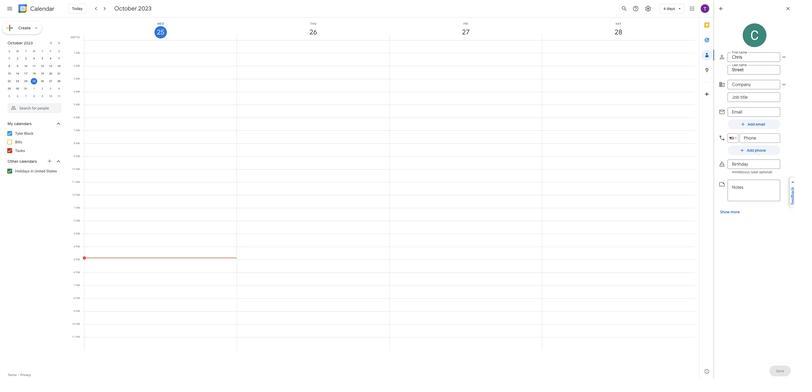 Task type: locate. For each thing, give the bounding box(es) containing it.
1 vertical spatial 27
[[49, 80, 52, 83]]

9 up 10 am
[[74, 155, 75, 158]]

november 2 element
[[39, 86, 46, 92]]

26 down thu
[[309, 28, 317, 37]]

7 up the 8 pm
[[74, 284, 75, 287]]

1 vertical spatial 12
[[72, 194, 75, 197]]

10 pm from the top
[[76, 310, 80, 313]]

calendars inside my calendars dropdown button
[[14, 122, 32, 126]]

am for 7 am
[[76, 129, 80, 132]]

5 down "29" element
[[8, 95, 10, 98]]

1 am from the top
[[76, 52, 80, 54]]

1 vertical spatial calendars
[[19, 159, 37, 164]]

calendar element
[[17, 3, 54, 15]]

am for 9 am
[[76, 155, 80, 158]]

1 vertical spatial october 2023
[[8, 41, 33, 46]]

12 for 12
[[41, 65, 44, 68]]

8 pm from the top
[[76, 284, 80, 287]]

3 up 4 am at the left of page
[[74, 77, 75, 80]]

30
[[16, 87, 19, 90]]

1 pm from the top
[[76, 194, 80, 197]]

1 down 12 pm
[[74, 207, 75, 210]]

3 down 27 element
[[50, 87, 51, 90]]

21 element
[[56, 71, 62, 77]]

sat 28
[[614, 22, 622, 37]]

1 horizontal spatial 26
[[309, 28, 317, 37]]

1 horizontal spatial 28
[[614, 28, 622, 37]]

20 element
[[47, 71, 54, 77]]

16
[[16, 72, 19, 75]]

0 horizontal spatial 28
[[57, 80, 60, 83]]

am up the 9 am
[[76, 142, 80, 145]]

5 down 4 am at the left of page
[[74, 103, 75, 106]]

pm for 5 pm
[[76, 259, 80, 262]]

november 4 element
[[56, 86, 62, 92]]

1 vertical spatial 25
[[33, 80, 36, 83]]

side panel section
[[699, 18, 715, 380]]

2 for 2 pm
[[74, 220, 75, 223]]

2 pm from the top
[[76, 207, 80, 210]]

3 down 2 pm
[[74, 233, 75, 236]]

1 vertical spatial 2023
[[24, 41, 33, 46]]

days
[[667, 6, 675, 11]]

0 horizontal spatial 26
[[41, 80, 44, 83]]

s left m
[[8, 50, 10, 53]]

calendar heading
[[29, 5, 54, 13]]

10 down november 3 element
[[49, 95, 52, 98]]

31 element
[[23, 86, 29, 92]]

17 element
[[23, 71, 29, 77]]

12 pm
[[72, 194, 80, 197]]

am down "8 am"
[[76, 155, 80, 158]]

2023
[[138, 5, 152, 12], [24, 41, 33, 46]]

fri
[[464, 22, 469, 26]]

1
[[74, 52, 75, 54], [8, 57, 10, 60], [33, 87, 35, 90], [74, 207, 75, 210]]

2 down 26 element
[[42, 87, 43, 90]]

6 up 7 am
[[74, 116, 75, 119]]

0 horizontal spatial 25
[[33, 80, 36, 83]]

3 pm from the top
[[76, 220, 80, 223]]

6 am from the top
[[76, 116, 80, 119]]

0 vertical spatial october 2023
[[114, 5, 152, 12]]

grid
[[69, 18, 699, 380]]

am down 4 am at the left of page
[[76, 103, 80, 106]]

2 down m
[[17, 57, 18, 60]]

27 down 20 element at the top left
[[49, 80, 52, 83]]

6 pm
[[74, 272, 80, 274]]

2 am from the top
[[76, 64, 80, 67]]

calendars up in on the left
[[19, 159, 37, 164]]

7 am from the top
[[76, 129, 80, 132]]

0 horizontal spatial t
[[25, 50, 27, 53]]

4 am from the top
[[76, 90, 80, 93]]

4 cell from the left
[[542, 40, 695, 351]]

11
[[33, 65, 36, 68], [57, 95, 60, 98], [72, 181, 75, 184], [72, 336, 75, 339]]

4 down 28 element
[[58, 87, 60, 90]]

5 for 5 pm
[[74, 259, 75, 262]]

am up 12 pm
[[76, 181, 80, 184]]

27 column header
[[389, 18, 542, 40]]

11 am from the top
[[76, 181, 80, 184]]

29 element
[[6, 86, 12, 92]]

4 pm
[[74, 246, 80, 249]]

11 for 11 am
[[72, 181, 75, 184]]

27 element
[[47, 78, 54, 85]]

9 for 9 pm
[[74, 310, 75, 313]]

22 element
[[6, 78, 12, 85]]

row containing 5
[[5, 93, 63, 100]]

am for 6 am
[[76, 116, 80, 119]]

november 3 element
[[47, 86, 54, 92]]

2023 down create
[[24, 41, 33, 46]]

0 vertical spatial 25
[[157, 28, 164, 37]]

am up 2 am
[[76, 52, 80, 54]]

tyler
[[15, 132, 23, 136]]

27 down fri
[[462, 28, 469, 37]]

pm up 2 pm
[[76, 207, 80, 210]]

5 am from the top
[[76, 103, 80, 106]]

6 for november 6 element
[[17, 95, 18, 98]]

11 up 18
[[33, 65, 36, 68]]

7 am
[[74, 129, 80, 132]]

calendars
[[14, 122, 32, 126], [19, 159, 37, 164]]

4
[[664, 6, 666, 11], [33, 57, 35, 60], [58, 87, 60, 90], [74, 90, 75, 93], [74, 246, 75, 249]]

cell
[[83, 40, 237, 351], [237, 40, 390, 351], [390, 40, 542, 351], [542, 40, 695, 351]]

6 inside november 6 element
[[17, 95, 18, 98]]

2 down the 1 am
[[74, 64, 75, 67]]

privacy link
[[20, 374, 31, 378]]

27
[[462, 28, 469, 37], [49, 80, 52, 83]]

calendars up "tyler black"
[[14, 122, 32, 126]]

3
[[25, 57, 27, 60], [74, 77, 75, 80], [50, 87, 51, 90], [74, 233, 75, 236]]

23
[[16, 80, 19, 83]]

calendars inside other calendars dropdown button
[[19, 159, 37, 164]]

12 element
[[39, 63, 46, 70]]

my calendars button
[[1, 120, 67, 128]]

am up 4 am at the left of page
[[76, 77, 80, 80]]

1 horizontal spatial october
[[114, 5, 137, 12]]

november 9 element
[[39, 93, 46, 100]]

7 inside november 7 element
[[25, 95, 27, 98]]

25 cell
[[30, 78, 38, 85]]

7 down the 31 element on the top of page
[[25, 95, 27, 98]]

m
[[16, 50, 19, 53]]

2 s from the left
[[58, 50, 60, 53]]

pm up the 9 pm
[[76, 297, 80, 300]]

1 horizontal spatial october 2023
[[114, 5, 152, 12]]

0 vertical spatial 12
[[41, 65, 44, 68]]

11 down november 4 element
[[57, 95, 60, 98]]

s right the f
[[58, 50, 60, 53]]

26 inside 26 "column header"
[[309, 28, 317, 37]]

24
[[24, 80, 27, 83]]

2 for november 2 element
[[42, 87, 43, 90]]

6 down the f
[[50, 57, 51, 60]]

thu
[[310, 22, 317, 26]]

t left the f
[[42, 50, 43, 53]]

4 days
[[664, 6, 675, 11]]

8
[[8, 65, 10, 68], [33, 95, 35, 98], [74, 142, 75, 145], [74, 297, 75, 300]]

8 up 15
[[8, 65, 10, 68]]

november 7 element
[[23, 93, 29, 100]]

am up 5 am
[[76, 90, 80, 93]]

0 vertical spatial 2023
[[138, 5, 152, 12]]

6 pm from the top
[[76, 259, 80, 262]]

26
[[309, 28, 317, 37], [41, 80, 44, 83]]

pm for 12 pm
[[76, 194, 80, 197]]

25 down 18 element at the left top
[[33, 80, 36, 83]]

0 horizontal spatial 27
[[49, 80, 52, 83]]

7 up 14
[[58, 57, 60, 60]]

7
[[58, 57, 60, 60], [25, 95, 27, 98], [74, 129, 75, 132], [74, 284, 75, 287]]

1 vertical spatial 26
[[41, 80, 44, 83]]

25 column header
[[84, 18, 237, 40]]

terms
[[8, 374, 17, 378]]

3 am from the top
[[76, 77, 80, 80]]

12 pm from the top
[[76, 336, 80, 339]]

am down the 1 am
[[76, 64, 80, 67]]

9 down november 2 element
[[42, 95, 43, 98]]

holidays in united states
[[15, 169, 57, 174]]

11 down 10 pm
[[72, 336, 75, 339]]

3 up 10 element
[[25, 57, 27, 60]]

3 for november 3 element
[[50, 87, 51, 90]]

pm down 2 pm
[[76, 233, 80, 236]]

0 horizontal spatial 12
[[41, 65, 44, 68]]

8 for 8 am
[[74, 142, 75, 145]]

november 6 element
[[14, 93, 21, 100]]

2
[[17, 57, 18, 60], [74, 64, 75, 67], [42, 87, 43, 90], [74, 220, 75, 223]]

18
[[33, 72, 36, 75]]

1 up 2 am
[[74, 52, 75, 54]]

pm down 5 pm
[[76, 272, 80, 274]]

8 down 7 pm
[[74, 297, 75, 300]]

9 up 10 pm
[[74, 310, 75, 313]]

10
[[24, 65, 27, 68], [49, 95, 52, 98], [72, 168, 75, 171], [72, 323, 75, 326]]

28 down sat
[[614, 28, 622, 37]]

25 link
[[155, 26, 167, 39]]

8 down "november 1" element
[[33, 95, 35, 98]]

12
[[41, 65, 44, 68], [72, 194, 75, 197]]

united
[[35, 169, 45, 174]]

7 down 6 am at left
[[74, 129, 75, 132]]

am down 6 am at left
[[76, 129, 80, 132]]

3 am
[[74, 77, 80, 80]]

october
[[114, 5, 137, 12], [8, 41, 23, 46]]

5 pm from the top
[[76, 246, 80, 249]]

1 horizontal spatial t
[[42, 50, 43, 53]]

tab list
[[699, 18, 715, 365]]

28
[[614, 28, 622, 37], [57, 80, 60, 83]]

10 up 17
[[24, 65, 27, 68]]

november 5 element
[[6, 93, 12, 100]]

25
[[157, 28, 164, 37], [33, 80, 36, 83]]

0 vertical spatial calendars
[[14, 122, 32, 126]]

t left w
[[25, 50, 27, 53]]

11 down 10 am
[[72, 181, 75, 184]]

Search for people text field
[[11, 104, 58, 113]]

november 1 element
[[31, 86, 37, 92]]

pm
[[76, 194, 80, 197], [76, 207, 80, 210], [76, 220, 80, 223], [76, 233, 80, 236], [76, 246, 80, 249], [76, 259, 80, 262], [76, 272, 80, 274], [76, 284, 80, 287], [76, 297, 80, 300], [76, 310, 80, 313], [76, 323, 80, 326], [76, 336, 80, 339]]

my
[[8, 122, 13, 126]]

None search field
[[0, 101, 67, 113]]

1 t from the left
[[25, 50, 27, 53]]

12 down 11 am
[[72, 194, 75, 197]]

wed 25
[[157, 22, 164, 37]]

8 for november 8 'element'
[[33, 95, 35, 98]]

1 horizontal spatial 12
[[72, 194, 75, 197]]

28 inside october 2023 grid
[[57, 80, 60, 83]]

other calendars
[[8, 159, 37, 164]]

pm up the 8 pm
[[76, 284, 80, 287]]

9 am
[[74, 155, 80, 158]]

31
[[24, 87, 27, 90]]

pm for 6 pm
[[76, 272, 80, 274]]

pm for 10 pm
[[76, 323, 80, 326]]

7 pm from the top
[[76, 272, 80, 274]]

25 inside "wed 25"
[[157, 28, 164, 37]]

1 horizontal spatial 2023
[[138, 5, 152, 12]]

pm up 1 pm
[[76, 194, 80, 197]]

0 horizontal spatial s
[[8, 50, 10, 53]]

6
[[50, 57, 51, 60], [17, 95, 18, 98], [74, 116, 75, 119], [74, 272, 75, 274]]

1 horizontal spatial 27
[[462, 28, 469, 37]]

4 pm from the top
[[76, 233, 80, 236]]

1 vertical spatial 28
[[57, 80, 60, 83]]

6 down 5 pm
[[74, 272, 75, 274]]

25 down wed
[[157, 28, 164, 37]]

6 am
[[74, 116, 80, 119]]

1 vertical spatial october
[[8, 41, 23, 46]]

0 vertical spatial 28
[[614, 28, 622, 37]]

5
[[42, 57, 43, 60], [8, 95, 10, 98], [74, 103, 75, 106], [74, 259, 75, 262]]

26 down 19 element on the top left of page
[[41, 80, 44, 83]]

7 for 7 am
[[74, 129, 75, 132]]

22
[[8, 80, 11, 83]]

gmt-05
[[71, 36, 80, 39]]

2 down 1 pm
[[74, 220, 75, 223]]

1 horizontal spatial 25
[[157, 28, 164, 37]]

pm down the 9 pm
[[76, 323, 80, 326]]

other calendars button
[[1, 157, 67, 166]]

today
[[72, 6, 83, 11]]

10 am from the top
[[76, 168, 80, 171]]

28 link
[[612, 26, 625, 39]]

s
[[8, 50, 10, 53], [58, 50, 60, 53]]

october 2023 grid
[[5, 47, 63, 100]]

pm for 4 pm
[[76, 246, 80, 249]]

row containing 22
[[5, 78, 63, 85]]

12 up "19" on the left top of the page
[[41, 65, 44, 68]]

0 vertical spatial 27
[[462, 28, 469, 37]]

3 inside november 3 element
[[50, 87, 51, 90]]

row group
[[5, 55, 63, 100]]

8 for 8 pm
[[74, 297, 75, 300]]

9 for the november 9 element
[[42, 95, 43, 98]]

10 for 10 element
[[24, 65, 27, 68]]

november 10 element
[[47, 93, 54, 100]]

4 inside popup button
[[664, 6, 666, 11]]

pm down 10 pm
[[76, 336, 80, 339]]

9
[[17, 65, 18, 68], [42, 95, 43, 98], [74, 155, 75, 158], [74, 310, 75, 313]]

1 down "25, today" element
[[33, 87, 35, 90]]

in
[[31, 169, 34, 174]]

row
[[82, 40, 695, 351], [5, 47, 63, 55], [5, 55, 63, 63], [5, 63, 63, 70], [5, 70, 63, 78], [5, 78, 63, 85], [5, 85, 63, 93], [5, 93, 63, 100]]

11 for 11 element at top left
[[33, 65, 36, 68]]

9 am from the top
[[76, 155, 80, 158]]

4 left days
[[664, 6, 666, 11]]

create
[[18, 26, 31, 30]]

am down the 9 am
[[76, 168, 80, 171]]

pm for 7 pm
[[76, 284, 80, 287]]

pm down 4 pm
[[76, 259, 80, 262]]

am for 5 am
[[76, 103, 80, 106]]

8 inside 'element'
[[33, 95, 35, 98]]

pm for 11 pm
[[76, 336, 80, 339]]

pm for 9 pm
[[76, 310, 80, 313]]

11 pm from the top
[[76, 323, 80, 326]]

11 pm
[[72, 336, 80, 339]]

10 up 11 am
[[72, 168, 75, 171]]

0 vertical spatial 26
[[309, 28, 317, 37]]

am up 7 am
[[76, 116, 80, 119]]

sat
[[616, 22, 622, 26]]

3 for 3 am
[[74, 77, 75, 80]]

pm up 3 pm
[[76, 220, 80, 223]]

10 up 11 pm
[[72, 323, 75, 326]]

4 for 4 pm
[[74, 246, 75, 249]]

pm down the 8 pm
[[76, 310, 80, 313]]

0 horizontal spatial 2023
[[24, 41, 33, 46]]

12 inside row
[[41, 65, 44, 68]]

8 am from the top
[[76, 142, 80, 145]]

am
[[76, 52, 80, 54], [76, 64, 80, 67], [76, 77, 80, 80], [76, 90, 80, 93], [76, 103, 80, 106], [76, 116, 80, 119], [76, 129, 80, 132], [76, 142, 80, 145], [76, 155, 80, 158], [76, 168, 80, 171], [76, 181, 80, 184]]

3 for 3 pm
[[74, 233, 75, 236]]

4 am
[[74, 90, 80, 93]]

10 for 10 pm
[[72, 323, 75, 326]]

october 2023
[[114, 5, 152, 12], [8, 41, 33, 46]]

thu 26
[[309, 22, 317, 37]]

2023 up 25 column header at top
[[138, 5, 152, 12]]

6 down 30 element
[[17, 95, 18, 98]]

4 up 5 am
[[74, 90, 75, 93]]

10 for 10 am
[[72, 168, 75, 171]]

5 down 4 pm
[[74, 259, 75, 262]]

pm for 2 pm
[[76, 220, 80, 223]]

8 up the 9 am
[[74, 142, 75, 145]]

pm down 3 pm
[[76, 246, 80, 249]]

holidays
[[15, 169, 30, 174]]

1 horizontal spatial s
[[58, 50, 60, 53]]

1 up 15
[[8, 57, 10, 60]]

my calendars list
[[1, 129, 67, 155]]

today button
[[68, 2, 86, 15]]

9 pm from the top
[[76, 297, 80, 300]]

28 down the 21 element
[[57, 80, 60, 83]]

4 down 3 pm
[[74, 246, 75, 249]]

add other calendars image
[[47, 159, 52, 164]]



Task type: describe. For each thing, give the bounding box(es) containing it.
privacy
[[20, 374, 31, 378]]

19
[[41, 72, 44, 75]]

settings menu image
[[645, 5, 651, 12]]

grid containing 26
[[69, 18, 699, 380]]

10 element
[[23, 63, 29, 70]]

14
[[57, 65, 60, 68]]

states
[[46, 169, 57, 174]]

14 element
[[56, 63, 62, 70]]

12 for 12 pm
[[72, 194, 75, 197]]

10 for november 10 element
[[49, 95, 52, 98]]

gmt-
[[71, 36, 77, 39]]

6 for 6 pm
[[74, 272, 75, 274]]

fri 27
[[462, 22, 469, 37]]

26 inside 26 element
[[41, 80, 44, 83]]

4 days button
[[660, 2, 685, 15]]

4 for 4 days
[[664, 6, 666, 11]]

4 for 4 am
[[74, 90, 75, 93]]

7 pm
[[74, 284, 80, 287]]

23 element
[[14, 78, 21, 85]]

terms link
[[8, 374, 17, 378]]

black
[[24, 132, 33, 136]]

support image
[[633, 5, 639, 12]]

f
[[50, 50, 51, 53]]

7 for 7 pm
[[74, 284, 75, 287]]

november 11 element
[[56, 93, 62, 100]]

1 pm
[[74, 207, 80, 210]]

8 am
[[74, 142, 80, 145]]

21
[[57, 72, 60, 75]]

15 element
[[6, 71, 12, 77]]

wed
[[157, 22, 164, 26]]

15
[[8, 72, 11, 75]]

calendars for other calendars
[[19, 159, 37, 164]]

am for 10 am
[[76, 168, 80, 171]]

0 vertical spatial october
[[114, 5, 137, 12]]

row containing s
[[5, 47, 63, 55]]

16 element
[[14, 71, 21, 77]]

9 for 9 am
[[74, 155, 75, 158]]

24 element
[[23, 78, 29, 85]]

3 cell from the left
[[390, 40, 542, 351]]

row containing 15
[[5, 70, 63, 78]]

28 element
[[56, 78, 62, 85]]

1 for 1 pm
[[74, 207, 75, 210]]

row containing 1
[[5, 55, 63, 63]]

row containing 29
[[5, 85, 63, 93]]

am for 4 am
[[76, 90, 80, 93]]

9 pm
[[74, 310, 80, 313]]

am for 2 am
[[76, 64, 80, 67]]

3 pm
[[74, 233, 80, 236]]

tab list inside 'side panel' section
[[699, 18, 715, 365]]

november 8 element
[[31, 93, 37, 100]]

main drawer image
[[6, 5, 13, 12]]

am for 8 am
[[76, 142, 80, 145]]

1 s from the left
[[8, 50, 10, 53]]

w
[[33, 50, 35, 53]]

28 inside column header
[[614, 28, 622, 37]]

11 am
[[72, 181, 80, 184]]

05
[[77, 36, 80, 39]]

my calendars
[[8, 122, 32, 126]]

7 for november 7 element
[[25, 95, 27, 98]]

am for 11 am
[[76, 181, 80, 184]]

5 am
[[74, 103, 80, 106]]

create button
[[2, 22, 42, 35]]

calendar
[[30, 5, 54, 13]]

2 t from the left
[[42, 50, 43, 53]]

1 am
[[74, 52, 80, 54]]

8 pm
[[74, 297, 80, 300]]

1 for 1 am
[[74, 52, 75, 54]]

terms – privacy
[[8, 374, 31, 378]]

2 for 2 am
[[74, 64, 75, 67]]

5 pm
[[74, 259, 80, 262]]

tyler black
[[15, 132, 33, 136]]

bills
[[15, 140, 22, 145]]

29
[[8, 87, 11, 90]]

pm for 3 pm
[[76, 233, 80, 236]]

25 inside cell
[[33, 80, 36, 83]]

row group containing 1
[[5, 55, 63, 100]]

0 horizontal spatial october
[[8, 41, 23, 46]]

0 horizontal spatial october 2023
[[8, 41, 33, 46]]

11 element
[[31, 63, 37, 70]]

30 element
[[14, 86, 21, 92]]

13
[[49, 65, 52, 68]]

pm for 1 pm
[[76, 207, 80, 210]]

4 for november 4 element
[[58, 87, 60, 90]]

13 element
[[47, 63, 54, 70]]

1 cell from the left
[[83, 40, 237, 351]]

5 up 12 element
[[42, 57, 43, 60]]

5 for 5 am
[[74, 103, 75, 106]]

26 link
[[307, 26, 320, 39]]

18 element
[[31, 71, 37, 77]]

2 am
[[74, 64, 80, 67]]

2 pm
[[74, 220, 80, 223]]

2 cell from the left
[[237, 40, 390, 351]]

9 up 16
[[17, 65, 18, 68]]

row containing 8
[[5, 63, 63, 70]]

tasks
[[15, 149, 25, 153]]

11 for the november 11 element
[[57, 95, 60, 98]]

26 element
[[39, 78, 46, 85]]

19 element
[[39, 71, 46, 77]]

25, today element
[[31, 78, 37, 85]]

17
[[24, 72, 27, 75]]

calendars for my calendars
[[14, 122, 32, 126]]

20
[[49, 72, 52, 75]]

am for 3 am
[[76, 77, 80, 80]]

am for 1 am
[[76, 52, 80, 54]]

4 down w
[[33, 57, 35, 60]]

1 for "november 1" element
[[33, 87, 35, 90]]

10 pm
[[72, 323, 80, 326]]

27 inside column header
[[462, 28, 469, 37]]

other
[[8, 159, 18, 164]]

10 am
[[72, 168, 80, 171]]

6 for 6 am
[[74, 116, 75, 119]]

28 column header
[[542, 18, 695, 40]]

11 for 11 pm
[[72, 336, 75, 339]]

27 link
[[460, 26, 472, 39]]

5 for november 5 element
[[8, 95, 10, 98]]

27 inside row
[[49, 80, 52, 83]]

26 column header
[[237, 18, 390, 40]]

–
[[17, 374, 20, 378]]

pm for 8 pm
[[76, 297, 80, 300]]



Task type: vqa. For each thing, say whether or not it's contained in the screenshot.


